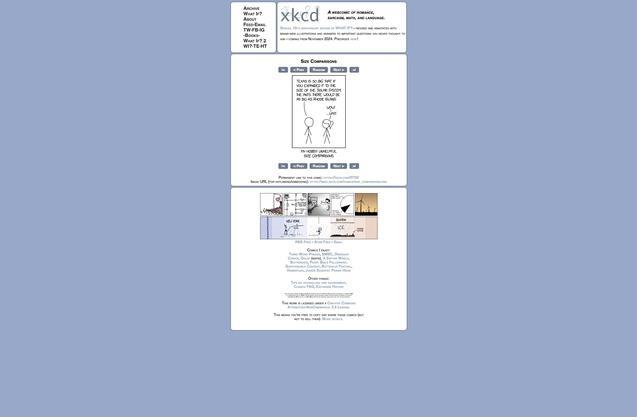 Task type: describe. For each thing, give the bounding box(es) containing it.
selected comics image
[[260, 193, 378, 216]]

xkcd.com logo image
[[280, 5, 322, 24]]



Task type: vqa. For each thing, say whether or not it's contained in the screenshot.
Electric vs Gas IMAGE
no



Task type: locate. For each thing, give the bounding box(es) containing it.
earth temperature timeline image
[[260, 217, 378, 240]]

size comparisons image
[[292, 75, 346, 160]]



